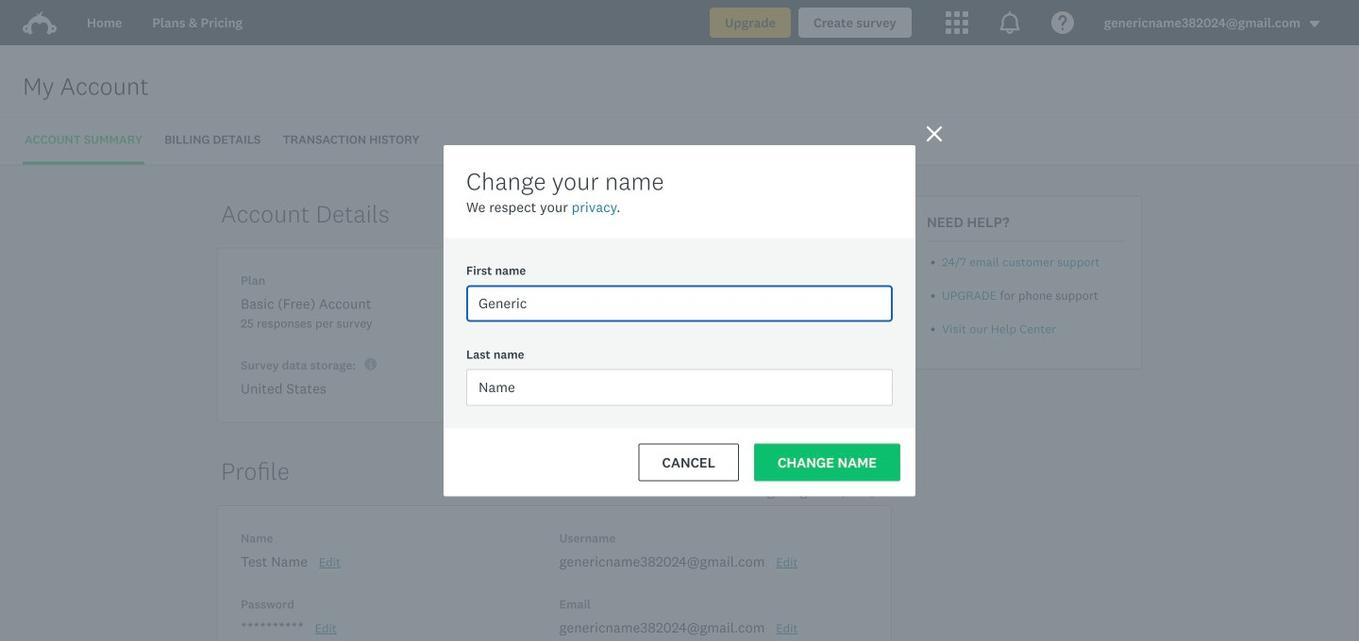Task type: vqa. For each thing, say whether or not it's contained in the screenshot.
2nd the Products Icon from right
yes



Task type: locate. For each thing, give the bounding box(es) containing it.
1 horizontal spatial products icon image
[[998, 11, 1021, 34]]

products icon image
[[946, 11, 968, 34], [998, 11, 1021, 34]]

None text field
[[466, 286, 893, 322]]

None text field
[[466, 370, 893, 406]]

0 horizontal spatial products icon image
[[946, 11, 968, 34]]



Task type: describe. For each thing, give the bounding box(es) containing it.
help icon image
[[1051, 11, 1074, 34]]

1 products icon image from the left
[[946, 11, 968, 34]]

2 products icon image from the left
[[998, 11, 1021, 34]]

surveymonkey logo image
[[23, 11, 57, 35]]



